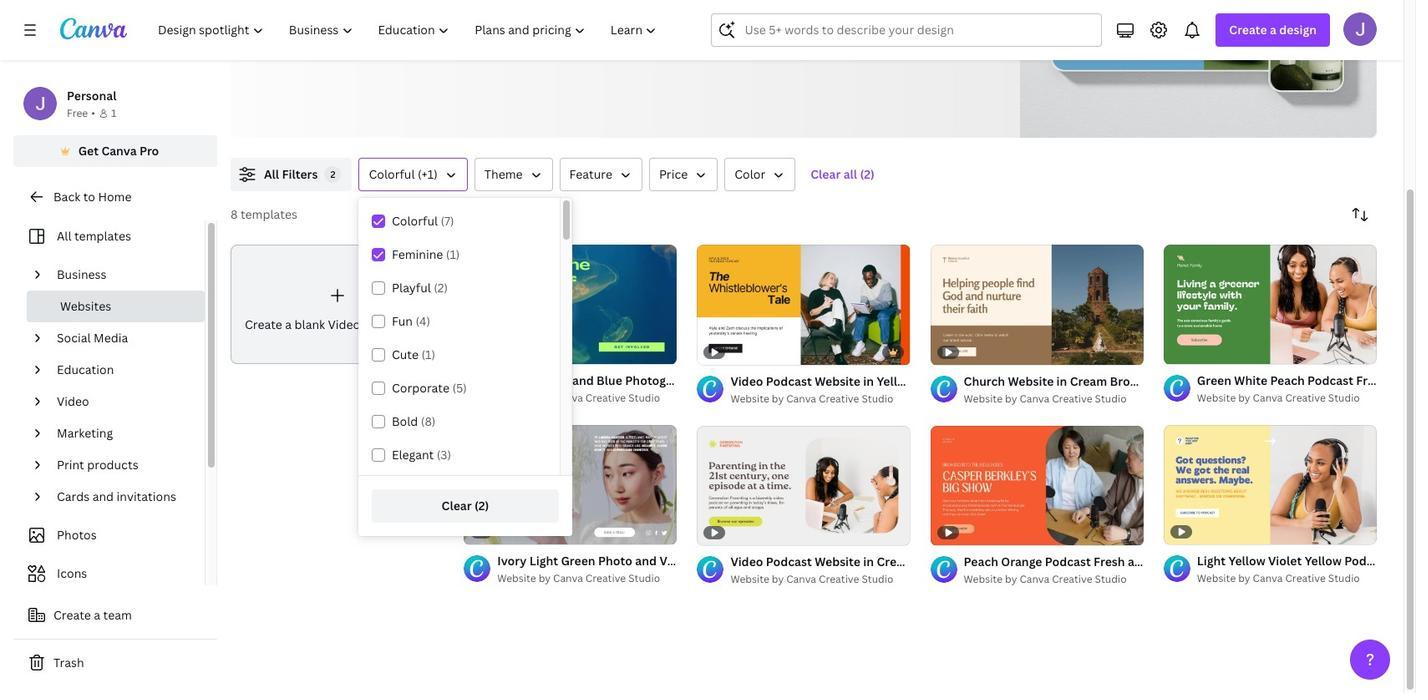 Task type: describe. For each thing, give the bounding box(es) containing it.
0 vertical spatial (2)
[[860, 166, 875, 182]]

products
[[87, 457, 138, 473]]

(2) for clear (2)
[[475, 498, 489, 514]]

trash
[[53, 655, 84, 671]]

social media
[[57, 330, 128, 346]]

with
[[496, 30, 524, 48]]

elegant (3)
[[392, 447, 451, 463]]

simple
[[1150, 373, 1189, 389]]

going
[[459, 8, 493, 27]]

get
[[78, 143, 99, 159]]

jacob simon image
[[1344, 13, 1377, 46]]

elegant
[[392, 447, 434, 463]]

get canva pro
[[78, 143, 159, 159]]

print products
[[57, 457, 138, 473]]

colorful (7)
[[392, 213, 454, 229]]

create a blank video podcast website link
[[231, 245, 457, 365]]

all for all templates
[[57, 228, 71, 244]]

invitations
[[117, 489, 176, 505]]

feature
[[570, 166, 612, 182]]

bold (8)
[[392, 414, 436, 430]]

colorful (+1) button
[[359, 158, 468, 191]]

Sort by button
[[1344, 198, 1377, 231]]

print products link
[[50, 450, 195, 481]]

filters
[[282, 166, 318, 182]]

style
[[1232, 373, 1261, 389]]

canva inside button
[[101, 143, 137, 159]]

8 templates
[[231, 206, 297, 222]]

create for create a blank video podcast website
[[245, 316, 282, 332]]

(7)
[[441, 213, 454, 229]]

studio inside church website in cream brown simple blocks style website by canva creative studio
[[1095, 392, 1127, 406]]

beyond
[[497, 8, 546, 27]]

photos
[[57, 527, 97, 543]]

2
[[330, 168, 335, 180]]

get canva pro button
[[13, 135, 217, 167]]

1 for 1 of 6
[[1176, 344, 1180, 357]]

(+1)
[[418, 166, 438, 182]]

green white peach podcast fresh and friendly video podcast website image
[[1164, 245, 1377, 365]]

home
[[98, 189, 132, 205]]

social media link
[[50, 323, 195, 354]]

theme button
[[474, 158, 553, 191]]

of
[[1183, 344, 1192, 357]]

6
[[1194, 344, 1200, 357]]

all inside button
[[844, 166, 857, 182]]

cards and invitations link
[[50, 481, 195, 513]]

church
[[964, 373, 1005, 389]]

the
[[549, 8, 570, 27]]

in
[[1057, 373, 1067, 389]]

a for blank
[[285, 316, 292, 332]]

clear for clear all (2)
[[811, 166, 841, 182]]

templates for all templates
[[74, 228, 131, 244]]

create a design
[[1230, 22, 1317, 38]]

canva inside widen your podcast's reach by going beyond the usual platforms. make a website for all your video podcasts with a stunning canva template.
[[598, 30, 638, 48]]

(2) for playful (2)
[[434, 280, 448, 296]]

video link
[[50, 386, 195, 418]]

color button
[[725, 158, 796, 191]]

feminine (1)
[[392, 247, 460, 262]]

trash link
[[13, 647, 217, 680]]

feminine
[[392, 247, 443, 262]]

1 of 6
[[1176, 344, 1200, 357]]

all for all filters
[[264, 166, 279, 182]]

blocks
[[1192, 373, 1229, 389]]

theme
[[484, 166, 523, 182]]

creative inside church website in cream brown simple blocks style website by canva creative studio
[[1052, 392, 1093, 406]]

0 horizontal spatial your
[[301, 8, 331, 27]]

cute (1)
[[392, 347, 435, 363]]

(1) for cute (1)
[[422, 347, 435, 363]]

1 vertical spatial video
[[57, 394, 89, 409]]

bold
[[392, 414, 418, 430]]

corporate
[[392, 380, 450, 396]]

media
[[94, 330, 128, 346]]

(1) for feminine (1)
[[446, 247, 460, 262]]

create a team button
[[13, 599, 217, 633]]

stunning
[[538, 30, 594, 48]]

price
[[659, 166, 688, 182]]

icons link
[[23, 558, 195, 590]]

playful (2)
[[392, 280, 448, 296]]

create a blank video podcast website element
[[231, 245, 457, 365]]

brown
[[1110, 373, 1147, 389]]

marketing
[[57, 425, 113, 441]]

1 horizontal spatial your
[[362, 30, 392, 48]]

back
[[53, 189, 80, 205]]

Search search field
[[745, 14, 1092, 46]]

podcast
[[363, 316, 409, 332]]

all templates link
[[23, 221, 195, 252]]

back to home link
[[13, 180, 217, 214]]

template.
[[641, 30, 702, 48]]

a down widen
[[257, 30, 265, 48]]



Task type: locate. For each thing, give the bounding box(es) containing it.
0 vertical spatial templates
[[241, 206, 297, 222]]

0 horizontal spatial all
[[344, 30, 359, 48]]

and
[[92, 489, 114, 505]]

1 vertical spatial your
[[362, 30, 392, 48]]

create left design
[[1230, 22, 1267, 38]]

(1) down (7)
[[446, 247, 460, 262]]

to
[[83, 189, 95, 205]]

1 horizontal spatial video
[[328, 316, 360, 332]]

by inside church website in cream brown simple blocks style website by canva creative studio
[[1005, 392, 1017, 406]]

1 right •
[[111, 106, 116, 120]]

your up for
[[301, 8, 331, 27]]

canva
[[598, 30, 638, 48], [101, 143, 137, 159], [1253, 391, 1283, 405], [553, 391, 583, 405], [786, 392, 816, 406], [1020, 392, 1050, 406], [1253, 572, 1283, 586], [553, 572, 583, 586], [1020, 572, 1050, 586], [786, 572, 816, 587]]

design
[[1280, 22, 1317, 38]]

1 vertical spatial 1
[[1176, 344, 1180, 357]]

(2)
[[860, 166, 875, 182], [434, 280, 448, 296], [475, 498, 489, 514]]

1 vertical spatial colorful
[[392, 213, 438, 229]]

colorful (+1)
[[369, 166, 438, 182]]

1 horizontal spatial 1
[[1176, 344, 1180, 357]]

0 horizontal spatial (2)
[[434, 280, 448, 296]]

1 vertical spatial clear
[[442, 498, 472, 514]]

website
[[412, 316, 457, 332], [1008, 373, 1054, 389], [1197, 391, 1236, 405], [497, 391, 536, 405], [731, 392, 770, 406], [964, 392, 1003, 406], [1197, 572, 1236, 586], [497, 572, 536, 586], [964, 572, 1003, 586], [731, 572, 770, 587]]

0 vertical spatial colorful
[[369, 166, 415, 182]]

by inside widen your podcast's reach by going beyond the usual platforms. make a website for all your video podcasts with a stunning canva template.
[[439, 8, 455, 27]]

0 vertical spatial (1)
[[446, 247, 460, 262]]

colorful left (+1)
[[369, 166, 415, 182]]

all
[[344, 30, 359, 48], [844, 166, 857, 182]]

1 horizontal spatial all
[[264, 166, 279, 182]]

0 horizontal spatial create
[[53, 608, 91, 623]]

corporate (5)
[[392, 380, 467, 396]]

0 horizontal spatial video
[[57, 394, 89, 409]]

top level navigation element
[[147, 13, 671, 47]]

2 horizontal spatial create
[[1230, 22, 1267, 38]]

1 vertical spatial all
[[57, 228, 71, 244]]

1 horizontal spatial create
[[245, 316, 282, 332]]

video right blank
[[328, 316, 360, 332]]

video up marketing
[[57, 394, 89, 409]]

playful
[[392, 280, 431, 296]]

create
[[1230, 22, 1267, 38], [245, 316, 282, 332], [53, 608, 91, 623]]

canva inside church website in cream brown simple blocks style website by canva creative studio
[[1020, 392, 1050, 406]]

a inside dropdown button
[[1270, 22, 1277, 38]]

all down back
[[57, 228, 71, 244]]

church website in cream brown simple blocks style link
[[964, 372, 1261, 391]]

1 vertical spatial (2)
[[434, 280, 448, 296]]

(1) right cute
[[422, 347, 435, 363]]

create inside create a design dropdown button
[[1230, 22, 1267, 38]]

0 vertical spatial your
[[301, 8, 331, 27]]

a left blank
[[285, 316, 292, 332]]

feature button
[[560, 158, 643, 191]]

marketing link
[[50, 418, 195, 450]]

all templates
[[57, 228, 131, 244]]

team
[[103, 608, 132, 623]]

2 horizontal spatial (2)
[[860, 166, 875, 182]]

0 vertical spatial all
[[344, 30, 359, 48]]

1 vertical spatial (1)
[[422, 347, 435, 363]]

websites
[[60, 298, 111, 314]]

0 horizontal spatial clear
[[442, 498, 472, 514]]

free
[[67, 106, 88, 120]]

a left design
[[1270, 22, 1277, 38]]

cream
[[1070, 373, 1107, 389]]

print
[[57, 457, 84, 473]]

colorful
[[369, 166, 415, 182], [392, 213, 438, 229]]

all inside widen your podcast's reach by going beyond the usual platforms. make a website for all your video podcasts with a stunning canva template.
[[344, 30, 359, 48]]

clear (2) button
[[372, 490, 559, 523]]

1 for 1
[[111, 106, 116, 120]]

your down podcast's
[[362, 30, 392, 48]]

website by canva creative studio link
[[1197, 390, 1377, 407], [497, 390, 677, 407], [731, 391, 910, 407], [964, 391, 1144, 407], [1197, 571, 1377, 588], [497, 571, 677, 588], [964, 571, 1144, 588], [731, 572, 910, 588]]

(3)
[[437, 447, 451, 463]]

clear
[[811, 166, 841, 182], [442, 498, 472, 514]]

clear all (2) button
[[802, 158, 883, 191]]

0 vertical spatial create
[[1230, 22, 1267, 38]]

(5)
[[452, 380, 467, 396]]

for
[[321, 30, 340, 48]]

1 horizontal spatial templates
[[241, 206, 297, 222]]

a left team
[[94, 608, 100, 623]]

reach
[[400, 8, 436, 27]]

create a design button
[[1216, 13, 1330, 47]]

business
[[57, 267, 107, 282]]

widen
[[257, 8, 298, 27]]

1 vertical spatial create
[[245, 316, 282, 332]]

fun (4)
[[392, 313, 430, 329]]

a
[[1270, 22, 1277, 38], [257, 30, 265, 48], [527, 30, 535, 48], [285, 316, 292, 332], [94, 608, 100, 623]]

create down the icons
[[53, 608, 91, 623]]

platforms.
[[611, 8, 678, 27]]

pro
[[140, 143, 159, 159]]

templates for 8 templates
[[241, 206, 297, 222]]

create inside create a team button
[[53, 608, 91, 623]]

(1)
[[446, 247, 460, 262], [422, 347, 435, 363]]

0 vertical spatial all
[[264, 166, 279, 182]]

business link
[[50, 259, 195, 291]]

1 vertical spatial all
[[844, 166, 857, 182]]

all
[[264, 166, 279, 182], [57, 228, 71, 244]]

8
[[231, 206, 238, 222]]

templates down back to home
[[74, 228, 131, 244]]

2 vertical spatial (2)
[[475, 498, 489, 514]]

education
[[57, 362, 114, 378]]

colorful inside button
[[369, 166, 415, 182]]

1 horizontal spatial all
[[844, 166, 857, 182]]

1 horizontal spatial (1)
[[446, 247, 460, 262]]

a for design
[[1270, 22, 1277, 38]]

social
[[57, 330, 91, 346]]

create for create a design
[[1230, 22, 1267, 38]]

usual
[[574, 8, 608, 27]]

colorful for colorful (+1)
[[369, 166, 415, 182]]

clear for clear (2)
[[442, 498, 472, 514]]

create a blank video podcast website
[[245, 316, 457, 332]]

video
[[395, 30, 431, 48]]

create inside create a blank video podcast website element
[[245, 316, 282, 332]]

make
[[681, 8, 715, 27]]

a for team
[[94, 608, 100, 623]]

free •
[[67, 106, 95, 120]]

website by canva creative studio
[[1197, 391, 1360, 405], [497, 391, 660, 405], [731, 392, 894, 406], [1197, 572, 1360, 586], [497, 572, 660, 586], [964, 572, 1127, 586], [731, 572, 894, 587]]

(4)
[[416, 313, 430, 329]]

colorful for colorful (7)
[[392, 213, 438, 229]]

0 vertical spatial 1
[[111, 106, 116, 120]]

1 vertical spatial templates
[[74, 228, 131, 244]]

0 horizontal spatial templates
[[74, 228, 131, 244]]

blank
[[295, 316, 325, 332]]

0 vertical spatial video
[[328, 316, 360, 332]]

all filters
[[264, 166, 318, 182]]

•
[[91, 106, 95, 120]]

None search field
[[711, 13, 1102, 47]]

video podcast website templates image
[[1021, 0, 1377, 138], [1021, 0, 1377, 138]]

0 vertical spatial clear
[[811, 166, 841, 182]]

a right with
[[527, 30, 535, 48]]

education link
[[50, 354, 195, 386]]

create for create a team
[[53, 608, 91, 623]]

colorful left (7)
[[392, 213, 438, 229]]

podcasts
[[434, 30, 493, 48]]

1 horizontal spatial (2)
[[475, 498, 489, 514]]

1
[[111, 106, 116, 120], [1176, 344, 1180, 357]]

church website in cream brown simple blocks style website by canva creative studio
[[964, 373, 1261, 406]]

icons
[[57, 566, 87, 582]]

personal
[[67, 88, 117, 104]]

all left filters
[[264, 166, 279, 182]]

website
[[268, 30, 318, 48]]

0 horizontal spatial (1)
[[422, 347, 435, 363]]

clear all (2)
[[811, 166, 875, 182]]

(8)
[[421, 414, 436, 430]]

templates
[[241, 206, 297, 222], [74, 228, 131, 244]]

price button
[[649, 158, 718, 191]]

2 vertical spatial create
[[53, 608, 91, 623]]

cute
[[392, 347, 419, 363]]

1 horizontal spatial clear
[[811, 166, 841, 182]]

1 of 6 link
[[1164, 245, 1377, 365]]

color
[[735, 166, 766, 182]]

your
[[301, 8, 331, 27], [362, 30, 392, 48]]

templates right 8
[[241, 206, 297, 222]]

a inside button
[[94, 608, 100, 623]]

0 horizontal spatial all
[[57, 228, 71, 244]]

2 filter options selected element
[[325, 166, 341, 183]]

clear down (3)
[[442, 498, 472, 514]]

0 horizontal spatial 1
[[111, 106, 116, 120]]

1 left of
[[1176, 344, 1180, 357]]

create left blank
[[245, 316, 282, 332]]

photos link
[[23, 520, 195, 552]]

clear right color button
[[811, 166, 841, 182]]

clear (2)
[[442, 498, 489, 514]]



Task type: vqa. For each thing, say whether or not it's contained in the screenshot.


